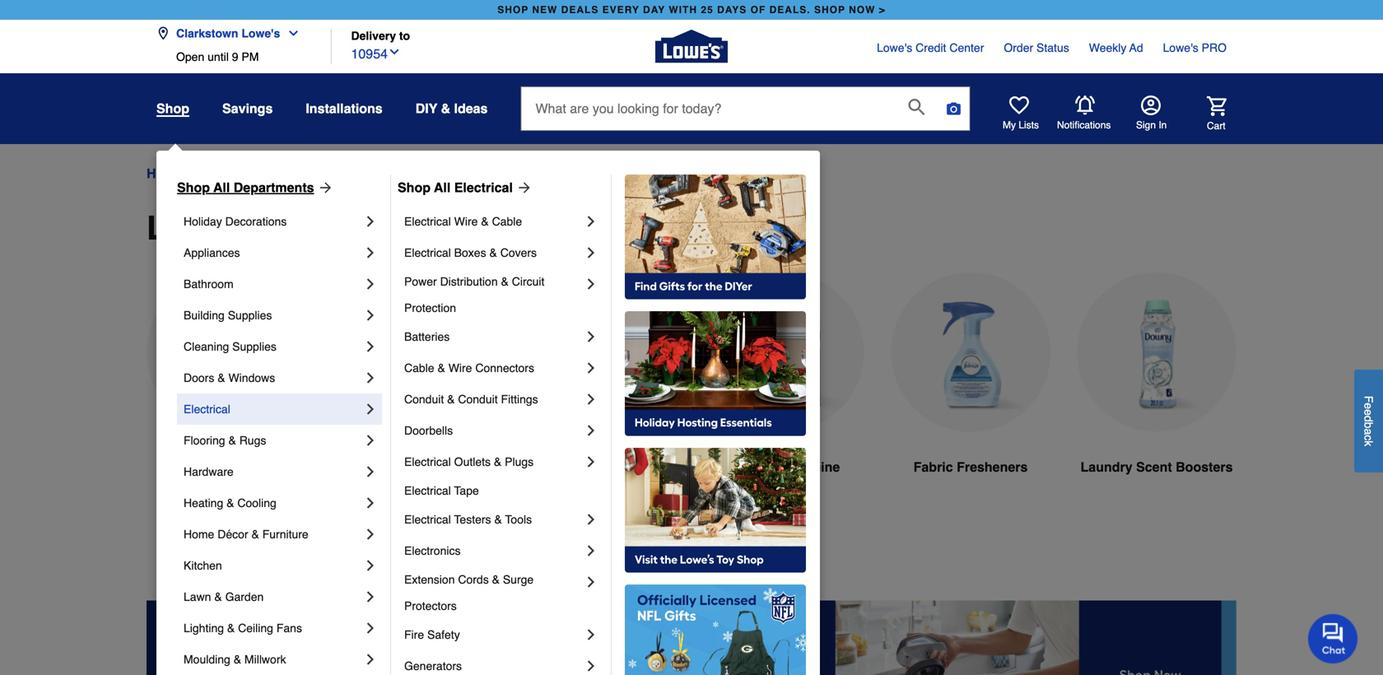 Task type: vqa. For each thing, say whether or not it's contained in the screenshot.
30- in SMART Capable 30-in 4 Burners 4.1-cu ft Self-cleaning Convection Oven Freestanding Smart Gas Range (Stainless Steel)
no



Task type: locate. For each thing, give the bounding box(es) containing it.
fabric softeners link
[[333, 273, 493, 517]]

& down cable & wire connectors
[[447, 393, 455, 406]]

diy & ideas button
[[416, 94, 488, 124]]

blue bottle of downy fabric softener. image
[[333, 273, 493, 432]]

advertisement region
[[147, 601, 1237, 675]]

all for electrical
[[434, 180, 451, 195]]

fabric fresheners link
[[891, 273, 1051, 517]]

conduit down cable & wire connectors
[[458, 393, 498, 406]]

all inside shop all electrical link
[[434, 180, 451, 195]]

laundry supplies
[[326, 166, 428, 181], [147, 209, 423, 247]]

fresheners
[[957, 460, 1028, 475]]

show more
[[657, 548, 727, 563]]

deals
[[561, 4, 599, 16]]

home for home décor & furniture
[[184, 528, 214, 541]]

electrical tape
[[404, 484, 479, 498]]

electrical up power
[[404, 246, 451, 259]]

electrical boxes & covers
[[404, 246, 537, 259]]

0 horizontal spatial all
[[213, 180, 230, 195]]

all up holiday decorations at the left of the page
[[213, 180, 230, 195]]

fire safety
[[404, 628, 460, 642]]

fabric left softeners
[[361, 460, 400, 475]]

1 vertical spatial cleaning
[[184, 340, 229, 353]]

electrical boxes & covers link
[[404, 237, 583, 269]]

arrow right image up electrical wire & cable link
[[513, 180, 533, 196]]

1 all from the left
[[213, 180, 230, 195]]

cleaning
[[198, 166, 253, 181], [184, 340, 229, 353]]

cleaning down building at the top left of page
[[184, 340, 229, 353]]

laundry inside laundry stain removers link
[[521, 460, 573, 475]]

safety
[[427, 628, 460, 642]]

1 e from the top
[[1363, 403, 1376, 409]]

2 all from the left
[[434, 180, 451, 195]]

power distribution & circuit protection link
[[404, 269, 583, 321]]

furniture
[[263, 528, 309, 541]]

electrical up flooring
[[184, 403, 230, 416]]

home for home
[[147, 166, 183, 181]]

moulding
[[184, 653, 230, 666]]

shop up holiday
[[177, 180, 210, 195]]

laundry left stain
[[521, 460, 573, 475]]

machine
[[788, 460, 840, 475]]

0 vertical spatial home
[[147, 166, 183, 181]]

1 horizontal spatial all
[[434, 180, 451, 195]]

chevron right image for cleaning supplies
[[362, 339, 379, 355]]

ideas
[[454, 101, 488, 116]]

arrow right image
[[314, 180, 334, 196], [513, 180, 533, 196]]

chevron right image for electrical
[[362, 401, 379, 418]]

fabric softeners
[[361, 460, 465, 475]]

fabric left the fresheners
[[914, 460, 954, 475]]

order status
[[1004, 41, 1070, 54]]

cable down batteries
[[404, 362, 435, 375]]

kitchen
[[184, 559, 222, 572]]

conduit & conduit fittings
[[404, 393, 538, 406]]

chevron down image inside 10954 button
[[388, 45, 401, 59]]

& left tools
[[495, 513, 502, 526]]

1 horizontal spatial arrow right image
[[513, 180, 533, 196]]

electrical down doorbells
[[404, 455, 451, 469]]

0 horizontal spatial cable
[[404, 362, 435, 375]]

chat invite button image
[[1309, 614, 1359, 664]]

lowe's left credit
[[877, 41, 913, 54]]

lowe's home improvement account image
[[1142, 96, 1161, 115]]

wire up conduit & conduit fittings
[[449, 362, 472, 375]]

electrical for electrical testers & tools
[[404, 513, 451, 526]]

0 horizontal spatial fabric
[[361, 460, 400, 475]]

cleaning supplies up doors & windows
[[184, 340, 277, 353]]

chevron right image for moulding & millwork
[[362, 652, 379, 668]]

chevron right image for building supplies
[[362, 307, 379, 324]]

chevron right image for holiday decorations
[[362, 213, 379, 230]]

& right décor
[[252, 528, 259, 541]]

search image
[[909, 99, 925, 115]]

laundry supplies down departments
[[147, 209, 423, 247]]

fire
[[404, 628, 424, 642]]

0 vertical spatial cleaning
[[198, 166, 253, 181]]

f e e d b a c k button
[[1355, 370, 1384, 473]]

electrical link
[[184, 394, 362, 425]]

cleaning up holiday decorations at the left of the page
[[198, 166, 253, 181]]

tools
[[505, 513, 532, 526]]

supplies up holiday decorations link
[[257, 166, 312, 181]]

cleaning supplies up the 'decorations'
[[198, 166, 312, 181]]

1 arrow right image from the left
[[314, 180, 334, 196]]

0 horizontal spatial shop
[[177, 180, 210, 195]]

sign in button
[[1137, 96, 1167, 132]]

lowe's pro
[[1164, 41, 1227, 54]]

all up electrical wire & cable
[[434, 180, 451, 195]]

None search field
[[521, 86, 971, 146]]

tape
[[454, 484, 479, 498]]

fabric for fabric softeners
[[361, 460, 400, 475]]

&
[[441, 101, 451, 116], [481, 215, 489, 228], [490, 246, 497, 259], [501, 275, 509, 288], [438, 362, 445, 375], [218, 371, 225, 385], [447, 393, 455, 406], [229, 434, 236, 447], [494, 455, 502, 469], [227, 497, 234, 510], [495, 513, 502, 526], [252, 528, 259, 541], [492, 573, 500, 586], [214, 591, 222, 604], [227, 622, 235, 635], [234, 653, 241, 666]]

0 horizontal spatial home
[[147, 166, 183, 181]]

doorbells
[[404, 424, 453, 437]]

laundry supplies link
[[326, 164, 428, 184]]

electrical for electrical tape
[[404, 484, 451, 498]]

electrical up electronics
[[404, 513, 451, 526]]

2 horizontal spatial lowe's
[[1164, 41, 1199, 54]]

electrical
[[454, 180, 513, 195], [404, 215, 451, 228], [404, 246, 451, 259], [184, 403, 230, 416], [404, 455, 451, 469], [404, 484, 451, 498], [404, 513, 451, 526]]

conduit up doorbells
[[404, 393, 444, 406]]

lowe's inside button
[[242, 27, 280, 40]]

all
[[213, 180, 230, 195], [434, 180, 451, 195]]

1 horizontal spatial home
[[184, 528, 214, 541]]

chevron right image for appliances
[[362, 245, 379, 261]]

building supplies
[[184, 309, 272, 322]]

1 horizontal spatial conduit
[[458, 393, 498, 406]]

fire safety link
[[404, 619, 583, 651]]

cleaning supplies link up windows
[[184, 331, 362, 362]]

laundry down installations button
[[326, 166, 374, 181]]

cart button
[[1184, 96, 1227, 132]]

0 vertical spatial chevron down image
[[280, 27, 300, 40]]

building
[[184, 309, 225, 322]]

0 horizontal spatial arrow right image
[[314, 180, 334, 196]]

electrical inside "link"
[[404, 484, 451, 498]]

order
[[1004, 41, 1034, 54]]

chevron right image
[[362, 245, 379, 261], [583, 245, 600, 261], [583, 360, 600, 376], [583, 391, 600, 408], [583, 423, 600, 439], [362, 432, 379, 449], [583, 454, 600, 470], [362, 464, 379, 480], [362, 558, 379, 574], [362, 620, 379, 637], [583, 627, 600, 643], [362, 652, 379, 668], [583, 658, 600, 675]]

& right the boxes
[[490, 246, 497, 259]]

laundry for green container of gain laundry detergent. image
[[168, 460, 220, 475]]

arrow right image inside shop all electrical link
[[513, 180, 533, 196]]

of
[[751, 4, 766, 16]]

cleaning for cleaning supplies "link" to the bottom
[[184, 340, 229, 353]]

shop
[[177, 180, 210, 195], [398, 180, 431, 195]]

arrow right image up holiday decorations link
[[314, 180, 334, 196]]

& inside extension cords & surge protectors
[[492, 573, 500, 586]]

1 horizontal spatial fabric
[[914, 460, 954, 475]]

supplies down the diy
[[378, 166, 428, 181]]

chevron right image for lawn & garden
[[362, 589, 379, 605]]

2 shop from the left
[[398, 180, 431, 195]]

laundry supplies down installations button
[[326, 166, 428, 181]]

laundry inside laundry detergent link
[[168, 460, 220, 475]]

1 vertical spatial cable
[[404, 362, 435, 375]]

1 vertical spatial chevron down image
[[388, 45, 401, 59]]

arrow right image for shop all departments
[[314, 180, 334, 196]]

1 horizontal spatial chevron down image
[[388, 45, 401, 59]]

& right the diy
[[441, 101, 451, 116]]

protectors
[[404, 600, 457, 613]]

blue spray bottle of febreze fabric freshener. image
[[891, 273, 1051, 432]]

2 shop from the left
[[815, 4, 846, 16]]

1 horizontal spatial shop
[[398, 180, 431, 195]]

2 e from the top
[[1363, 409, 1376, 416]]

status
[[1037, 41, 1070, 54]]

& left the rugs
[[229, 434, 236, 447]]

shop left now
[[815, 4, 846, 16]]

d
[[1363, 416, 1376, 422]]

& right lawn
[[214, 591, 222, 604]]

laundry inside laundry scent boosters link
[[1081, 460, 1133, 475]]

0 horizontal spatial lowe's
[[242, 27, 280, 40]]

home up kitchen
[[184, 528, 214, 541]]

1 horizontal spatial cable
[[492, 215, 522, 228]]

appliances link
[[184, 237, 362, 269]]

2 fabric from the left
[[914, 460, 954, 475]]

1 horizontal spatial shop
[[815, 4, 846, 16]]

lawn & garden link
[[184, 582, 362, 613]]

all inside the shop all departments link
[[213, 180, 230, 195]]

1 fabric from the left
[[361, 460, 400, 475]]

0 horizontal spatial chevron down image
[[280, 27, 300, 40]]

& left circuit
[[501, 275, 509, 288]]

chevron right image for home décor & furniture
[[362, 526, 379, 543]]

lowe's home improvement lists image
[[1010, 96, 1030, 115]]

shop left new
[[498, 4, 529, 16]]

clarkstown
[[176, 27, 238, 40]]

chevron right image for extension cords & surge protectors
[[583, 574, 600, 591]]

supplies down bathroom "link"
[[228, 309, 272, 322]]

chevron right image for heating & cooling
[[362, 495, 379, 512]]

building supplies link
[[184, 300, 362, 331]]

camera image
[[946, 100, 962, 117]]

1 vertical spatial home
[[184, 528, 214, 541]]

0 horizontal spatial shop
[[498, 4, 529, 16]]

laundry down flooring
[[168, 460, 220, 475]]

supplies up windows
[[232, 340, 277, 353]]

1 shop from the left
[[177, 180, 210, 195]]

covers
[[501, 246, 537, 259]]

chevron right image
[[362, 213, 379, 230], [583, 213, 600, 230], [362, 276, 379, 292], [583, 276, 600, 292], [362, 307, 379, 324], [583, 329, 600, 345], [362, 339, 379, 355], [362, 370, 379, 386], [362, 401, 379, 418], [362, 495, 379, 512], [583, 512, 600, 528], [362, 526, 379, 543], [583, 543, 600, 559], [583, 574, 600, 591], [362, 589, 379, 605]]

1 horizontal spatial lowe's
[[877, 41, 913, 54]]

cleaning supplies link up the 'decorations'
[[198, 164, 312, 184]]

distribution
[[440, 275, 498, 288]]

laundry left scent
[[1081, 460, 1133, 475]]

location image
[[157, 27, 170, 40]]

ad
[[1130, 41, 1144, 54]]

home down shop "button"
[[147, 166, 183, 181]]

laundry detergent
[[168, 460, 285, 475]]

extension
[[404, 573, 455, 586]]

doors & windows link
[[184, 362, 362, 394]]

lowe's up pm
[[242, 27, 280, 40]]

lowe's home improvement logo image
[[656, 10, 728, 83]]

boosters
[[1176, 460, 1233, 475]]

shop up electrical wire & cable
[[398, 180, 431, 195]]

chevron down image inside clarkstown lowe's button
[[280, 27, 300, 40]]

arrow right image inside the shop all departments link
[[314, 180, 334, 196]]

0 horizontal spatial conduit
[[404, 393, 444, 406]]

chevron right image for cable & wire connectors
[[583, 360, 600, 376]]

e up b
[[1363, 409, 1376, 416]]

1 vertical spatial cleaning supplies link
[[184, 331, 362, 362]]

electrical down softeners
[[404, 484, 451, 498]]

weekly ad
[[1090, 41, 1144, 54]]

boxes
[[454, 246, 486, 259]]

chevron right image for kitchen
[[362, 558, 379, 574]]

electrical down 'shop all electrical'
[[404, 215, 451, 228]]

e up 'd'
[[1363, 403, 1376, 409]]

& right cords
[[492, 573, 500, 586]]

cable up covers in the top left of the page
[[492, 215, 522, 228]]

2 arrow right image from the left
[[513, 180, 533, 196]]

power distribution & circuit protection
[[404, 275, 548, 315]]

wire up the boxes
[[454, 215, 478, 228]]

f
[[1363, 396, 1376, 403]]

hardware link
[[184, 456, 362, 488]]

& left millwork
[[234, 653, 241, 666]]

& right doors
[[218, 371, 225, 385]]

0 vertical spatial cleaning supplies link
[[198, 164, 312, 184]]

lowe's left pro
[[1164, 41, 1199, 54]]

outlets
[[454, 455, 491, 469]]

pro
[[1202, 41, 1227, 54]]

shop for shop all departments
[[177, 180, 210, 195]]

shop
[[498, 4, 529, 16], [815, 4, 846, 16]]

cleaning supplies link
[[198, 164, 312, 184], [184, 331, 362, 362]]

conduit
[[404, 393, 444, 406], [458, 393, 498, 406]]

home link
[[147, 164, 183, 184]]

supplies for building supplies link
[[228, 309, 272, 322]]

doorbells link
[[404, 415, 583, 446]]

weekly ad link
[[1090, 40, 1144, 56]]

generators link
[[404, 651, 583, 675]]

delivery
[[351, 29, 396, 42]]

electrical for electrical boxes & covers
[[404, 246, 451, 259]]

diy
[[416, 101, 438, 116]]

chevron down image
[[280, 27, 300, 40], [388, 45, 401, 59]]

shop all departments link
[[177, 178, 334, 198]]

show
[[657, 548, 692, 563]]

extension cords & surge protectors link
[[404, 567, 583, 619]]

chevron right image for electrical boxes & covers
[[583, 245, 600, 261]]

diy & ideas
[[416, 101, 488, 116]]

laundry for the 'bottle of downy laundry scent booster.' image
[[1081, 460, 1133, 475]]



Task type: describe. For each thing, give the bounding box(es) containing it.
lowe's for lowe's credit center
[[877, 41, 913, 54]]

0 vertical spatial cleaning supplies
[[198, 166, 312, 181]]

& inside button
[[441, 101, 451, 116]]

departments
[[234, 180, 314, 195]]

& left ceiling
[[227, 622, 235, 635]]

officially licensed n f l gifts. shop now. image
[[625, 585, 806, 675]]

fabric for fabric fresheners
[[914, 460, 954, 475]]

electronics link
[[404, 535, 583, 567]]

washing machine cleaners link
[[705, 273, 865, 537]]

new
[[532, 4, 558, 16]]

chevron right image for generators
[[583, 658, 600, 675]]

lighting & ceiling fans
[[184, 622, 302, 635]]

lawn & garden
[[184, 591, 264, 604]]

lighting
[[184, 622, 224, 635]]

show more button
[[630, 537, 754, 575]]

0 vertical spatial laundry supplies
[[326, 166, 428, 181]]

chevron right image for bathroom
[[362, 276, 379, 292]]

supplies for cleaning supplies "link" to the bottom
[[232, 340, 277, 353]]

& left cooling
[[227, 497, 234, 510]]

plugs
[[505, 455, 534, 469]]

my lists
[[1003, 119, 1040, 131]]

heating
[[184, 497, 223, 510]]

cleaning for cleaning supplies "link" to the top
[[198, 166, 253, 181]]

& inside power distribution & circuit protection
[[501, 275, 509, 288]]

laundry for white bottle of shout stain remover. image
[[521, 460, 573, 475]]

2 conduit from the left
[[458, 393, 498, 406]]

my lists link
[[1003, 96, 1040, 132]]

chevron right image for conduit & conduit fittings
[[583, 391, 600, 408]]

bathroom
[[184, 278, 234, 291]]

laundry detergent link
[[147, 273, 306, 517]]

holiday decorations link
[[184, 206, 362, 237]]

sign
[[1137, 119, 1156, 131]]

electrical for electrical outlets & plugs
[[404, 455, 451, 469]]

softeners
[[404, 460, 465, 475]]

cooling
[[238, 497, 277, 510]]

laundry down shop all departments
[[147, 209, 277, 247]]

washing machine cleaners
[[730, 460, 840, 495]]

Search Query text field
[[522, 87, 896, 130]]

fittings
[[501, 393, 538, 406]]

& up electrical boxes & covers link
[[481, 215, 489, 228]]

flooring & rugs link
[[184, 425, 362, 456]]

every
[[603, 4, 640, 16]]

electrical testers & tools
[[404, 513, 532, 526]]

a
[[1363, 429, 1376, 435]]

bottle of downy laundry scent booster. image
[[1077, 273, 1237, 432]]

1 conduit from the left
[[404, 393, 444, 406]]

doors & windows
[[184, 371, 275, 385]]

electronics
[[404, 544, 461, 558]]

chevron right image for hardware
[[362, 464, 379, 480]]

generators
[[404, 660, 462, 673]]

orange box of tide washing machine cleaner. image
[[705, 273, 865, 432]]

appliances
[[184, 246, 240, 259]]

cords
[[458, 573, 489, 586]]

lowe's for lowe's pro
[[1164, 41, 1199, 54]]

more
[[696, 548, 727, 563]]

1 vertical spatial cleaning supplies
[[184, 340, 277, 353]]

>
[[880, 4, 886, 16]]

find gifts for the diyer. image
[[625, 175, 806, 300]]

shop new deals every day with 25 days of deals. shop now > link
[[494, 0, 889, 20]]

lowe's credit center link
[[877, 40, 985, 56]]

chevron right image for electrical outlets & plugs
[[583, 454, 600, 470]]

savings
[[222, 101, 273, 116]]

1 vertical spatial wire
[[449, 362, 472, 375]]

moulding & millwork
[[184, 653, 286, 666]]

connectors
[[476, 362, 535, 375]]

laundry stain removers link
[[519, 273, 679, 517]]

electrical wire & cable link
[[404, 206, 583, 237]]

lowe's home improvement notification center image
[[1076, 96, 1096, 115]]

décor
[[218, 528, 248, 541]]

fabric fresheners
[[914, 460, 1028, 475]]

electrical for electrical wire & cable
[[404, 215, 451, 228]]

lists
[[1019, 119, 1040, 131]]

& down batteries
[[438, 362, 445, 375]]

lowe's home improvement cart image
[[1208, 96, 1227, 116]]

deals.
[[770, 4, 811, 16]]

supplies for cleaning supplies "link" to the top
[[257, 166, 312, 181]]

moulding & millwork link
[[184, 644, 362, 675]]

home décor & furniture link
[[184, 519, 362, 550]]

shop all electrical
[[398, 180, 513, 195]]

until
[[208, 50, 229, 63]]

10954 button
[[351, 42, 401, 64]]

my
[[1003, 119, 1016, 131]]

& left plugs
[[494, 455, 502, 469]]

holiday hosting essentials. image
[[625, 311, 806, 437]]

chevron right image for doors & windows
[[362, 370, 379, 386]]

green container of gain laundry detergent. image
[[147, 273, 306, 432]]

c
[[1363, 435, 1376, 441]]

holiday decorations
[[184, 215, 287, 228]]

1 shop from the left
[[498, 4, 529, 16]]

1 vertical spatial laundry supplies
[[147, 209, 423, 247]]

cable & wire connectors link
[[404, 353, 583, 384]]

electrical wire & cable
[[404, 215, 522, 228]]

0 vertical spatial cable
[[492, 215, 522, 228]]

arrow right image for shop all electrical
[[513, 180, 533, 196]]

home décor & furniture
[[184, 528, 309, 541]]

savings button
[[222, 94, 273, 124]]

order status link
[[1004, 40, 1070, 56]]

laundry inside laundry supplies "link"
[[326, 166, 374, 181]]

removers
[[613, 460, 676, 475]]

batteries link
[[404, 321, 583, 353]]

shop for shop all electrical
[[398, 180, 431, 195]]

windows
[[229, 371, 275, 385]]

chevron right image for electronics
[[583, 543, 600, 559]]

chevron right image for lighting & ceiling fans
[[362, 620, 379, 637]]

extension cords & surge protectors
[[404, 573, 537, 613]]

supplies down laundry supplies "link"
[[286, 209, 423, 247]]

to
[[399, 29, 410, 42]]

power
[[404, 275, 437, 288]]

white bottle of shout stain remover. image
[[519, 273, 679, 432]]

electrical testers & tools link
[[404, 504, 583, 535]]

0 vertical spatial wire
[[454, 215, 478, 228]]

chevron right image for flooring & rugs
[[362, 432, 379, 449]]

day
[[643, 4, 666, 16]]

lowe's pro link
[[1164, 40, 1227, 56]]

chevron right image for electrical testers & tools
[[583, 512, 600, 528]]

garden
[[225, 591, 264, 604]]

& inside "link"
[[218, 371, 225, 385]]

circuit
[[512, 275, 545, 288]]

delivery to
[[351, 29, 410, 42]]

all for departments
[[213, 180, 230, 195]]

holiday
[[184, 215, 222, 228]]

chevron right image for electrical wire & cable
[[583, 213, 600, 230]]

ceiling
[[238, 622, 273, 635]]

open until 9 pm
[[176, 50, 259, 63]]

weekly
[[1090, 41, 1127, 54]]

shop
[[157, 101, 189, 116]]

laundry scent boosters link
[[1077, 273, 1237, 517]]

flooring
[[184, 434, 225, 447]]

shop all electrical link
[[398, 178, 533, 198]]

bathroom link
[[184, 269, 362, 300]]

chevron right image for doorbells
[[583, 423, 600, 439]]

k
[[1363, 441, 1376, 447]]

chevron right image for power distribution & circuit protection
[[583, 276, 600, 292]]

shop button
[[157, 100, 189, 117]]

chevron right image for batteries
[[583, 329, 600, 345]]

visit the lowe's toy shop. image
[[625, 448, 806, 573]]

electrical up electrical wire & cable link
[[454, 180, 513, 195]]

heating & cooling link
[[184, 488, 362, 519]]

conduit & conduit fittings link
[[404, 384, 583, 415]]

supplies for laundry supplies "link"
[[378, 166, 428, 181]]

testers
[[454, 513, 491, 526]]

lowe's credit center
[[877, 41, 985, 54]]

credit
[[916, 41, 947, 54]]

chevron right image for fire safety
[[583, 627, 600, 643]]



